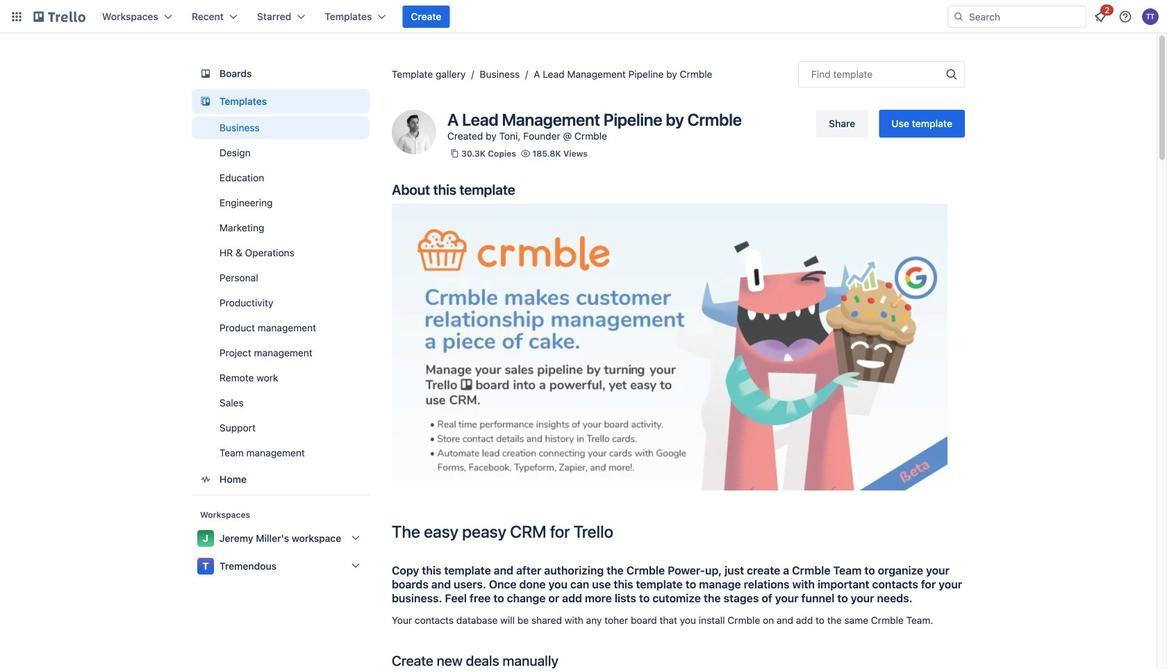 Task type: vqa. For each thing, say whether or not it's contained in the screenshot.
board icon
yes



Task type: describe. For each thing, give the bounding box(es) containing it.
search image
[[954, 11, 965, 22]]

back to home image
[[33, 6, 85, 28]]

terry turtle (terryturtle) image
[[1143, 8, 1159, 25]]

home image
[[197, 471, 214, 488]]

board image
[[197, 65, 214, 82]]

Search field
[[965, 7, 1086, 26]]

toni, founder @ crmble image
[[392, 110, 437, 154]]



Task type: locate. For each thing, give the bounding box(es) containing it.
open information menu image
[[1119, 10, 1133, 24]]

template board image
[[197, 93, 214, 110]]

primary element
[[0, 0, 1168, 33]]

2 notifications image
[[1093, 8, 1109, 25]]

None field
[[799, 61, 966, 88]]



